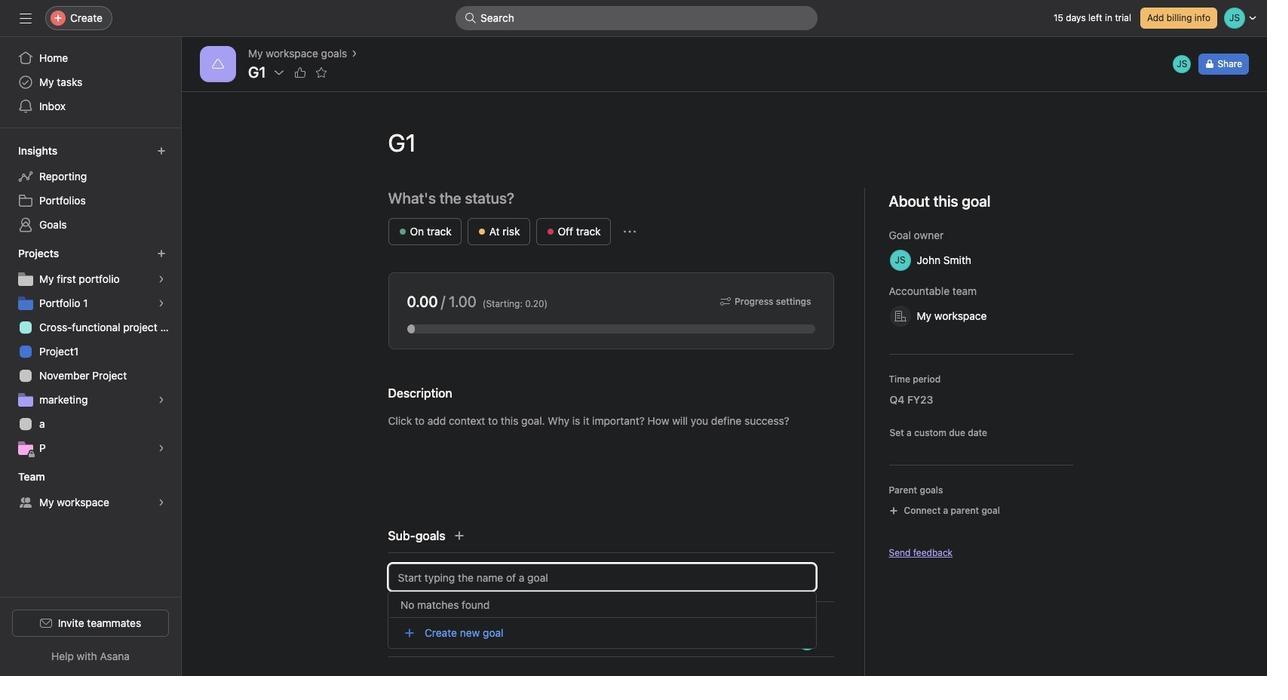 Task type: locate. For each thing, give the bounding box(es) containing it.
global element
[[0, 37, 181, 128]]

prominent image
[[465, 12, 477, 24]]

Goal name text field
[[376, 115, 1073, 170]]

see details, my workspace image
[[157, 498, 166, 507]]

teams element
[[0, 463, 181, 518]]

add goal image
[[453, 530, 465, 542]]

see details, p image
[[157, 444, 166, 453]]

list box
[[456, 6, 818, 30], [389, 592, 816, 648]]

see details, my first portfolio image
[[157, 275, 166, 284]]

1 vertical spatial list box
[[389, 592, 816, 648]]



Task type: vqa. For each thing, say whether or not it's contained in the screenshot.
list icon
no



Task type: describe. For each thing, give the bounding box(es) containing it.
see details, portfolio 1 image
[[157, 299, 166, 308]]

0 vertical spatial list box
[[456, 6, 818, 30]]

new insights image
[[157, 146, 166, 155]]

Start typing the name of a goal text field
[[388, 564, 816, 591]]

hide sidebar image
[[20, 12, 32, 24]]

add to starred image
[[316, 66, 328, 78]]

0 likes. click to like this task image
[[295, 66, 307, 78]]

projects element
[[0, 240, 181, 463]]

see details, marketing image
[[157, 395, 166, 404]]

toggle owner popover image
[[798, 632, 816, 650]]

insights element
[[0, 137, 181, 240]]

show options image
[[273, 66, 286, 78]]

new project or portfolio image
[[157, 249, 166, 258]]



